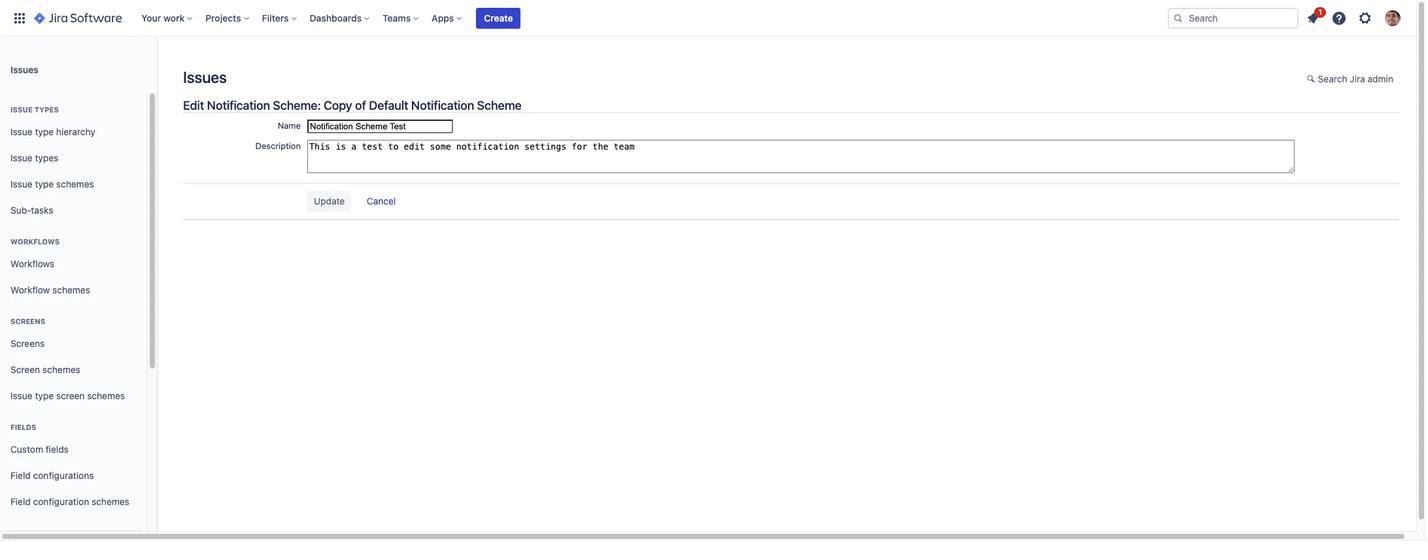 Task type: locate. For each thing, give the bounding box(es) containing it.
schemes down issue types link
[[56, 178, 94, 189]]

schemes inside workflow schemes link
[[52, 284, 90, 295]]

1 vertical spatial screens
[[10, 338, 45, 349]]

banner
[[0, 0, 1416, 37]]

issue up sub-
[[10, 178, 32, 189]]

issue for issue features
[[10, 529, 33, 538]]

1 field from the top
[[10, 470, 31, 481]]

issues up the edit
[[183, 68, 227, 86]]

issues
[[10, 64, 38, 75], [183, 68, 227, 86]]

schemes down the workflows link
[[52, 284, 90, 295]]

issue type screen schemes link
[[5, 383, 142, 409]]

appswitcher icon image
[[12, 10, 27, 26]]

notification
[[207, 98, 270, 112], [411, 98, 474, 112]]

small image
[[1307, 74, 1317, 84]]

search image
[[1173, 13, 1184, 23]]

custom fields link
[[5, 437, 142, 463]]

issue
[[10, 105, 33, 114], [10, 126, 32, 137], [10, 152, 32, 163], [10, 178, 32, 189], [10, 390, 32, 401], [10, 529, 33, 538]]

0 vertical spatial type
[[35, 126, 54, 137]]

edit
[[183, 98, 204, 112]]

fields group
[[5, 409, 142, 519]]

field
[[10, 470, 31, 481], [10, 496, 31, 507]]

issue left types
[[10, 152, 32, 163]]

screens down workflow
[[10, 317, 45, 326]]

type inside "link"
[[35, 178, 54, 189]]

screens up screen
[[10, 338, 45, 349]]

screens link
[[5, 331, 142, 357]]

0 vertical spatial workflows
[[10, 237, 60, 246]]

workflows group
[[5, 224, 142, 307]]

Search field
[[1168, 8, 1299, 28]]

field up the issue features on the left bottom
[[10, 496, 31, 507]]

issue for issue type screen schemes
[[10, 390, 32, 401]]

notification right the edit
[[207, 98, 270, 112]]

schemes right screen
[[87, 390, 125, 401]]

0 vertical spatial field
[[10, 470, 31, 481]]

issue for issue types
[[10, 105, 33, 114]]

configuration
[[33, 496, 89, 507]]

field down 'custom'
[[10, 470, 31, 481]]

1 issue from the top
[[10, 105, 33, 114]]

help image
[[1331, 10, 1347, 26]]

issue type hierarchy link
[[5, 119, 142, 145]]

issue inside "link"
[[10, 178, 32, 189]]

issue down screen
[[10, 390, 32, 401]]

1 horizontal spatial notification
[[411, 98, 474, 112]]

fields
[[10, 423, 36, 432]]

cancel
[[367, 195, 396, 207]]

screens
[[10, 317, 45, 326], [10, 338, 45, 349]]

your profile and settings image
[[1385, 10, 1401, 26]]

2 screens from the top
[[10, 338, 45, 349]]

issue left 'types'
[[10, 105, 33, 114]]

0 vertical spatial screens
[[10, 317, 45, 326]]

type left screen
[[35, 390, 54, 401]]

None submit
[[307, 191, 351, 212]]

1 screens from the top
[[10, 317, 45, 326]]

type
[[35, 126, 54, 137], [35, 178, 54, 189], [35, 390, 54, 401]]

sub-tasks
[[10, 204, 53, 216]]

banner containing your work
[[0, 0, 1416, 37]]

field configuration schemes link
[[5, 489, 142, 515]]

3 issue from the top
[[10, 152, 32, 163]]

2 field from the top
[[10, 496, 31, 507]]

schemes up issue type screen schemes
[[42, 364, 80, 375]]

1 horizontal spatial issues
[[183, 68, 227, 86]]

1 vertical spatial field
[[10, 496, 31, 507]]

1 vertical spatial type
[[35, 178, 54, 189]]

notification right default
[[411, 98, 474, 112]]

screen
[[56, 390, 85, 401]]

2 type from the top
[[35, 178, 54, 189]]

1 workflows from the top
[[10, 237, 60, 246]]

5 issue from the top
[[10, 390, 32, 401]]

None text field
[[307, 120, 453, 134]]

0 horizontal spatial notification
[[207, 98, 270, 112]]

fields
[[46, 444, 69, 455]]

type up tasks
[[35, 178, 54, 189]]

custom fields
[[10, 444, 69, 455]]

scheme
[[477, 98, 522, 112]]

your work
[[141, 12, 185, 23]]

search jira admin
[[1318, 73, 1394, 84]]

workflows
[[10, 237, 60, 246], [10, 258, 54, 269]]

issue inside screens group
[[10, 390, 32, 401]]

type inside 'link'
[[35, 126, 54, 137]]

cancel link
[[360, 192, 402, 212]]

screens group
[[5, 303, 142, 413]]

projects
[[205, 12, 241, 23]]

1 vertical spatial workflows
[[10, 258, 54, 269]]

screen
[[10, 364, 40, 375]]

3 type from the top
[[35, 390, 54, 401]]

2 vertical spatial type
[[35, 390, 54, 401]]

teams button
[[379, 8, 424, 28]]

type inside screens group
[[35, 390, 54, 401]]

1 type from the top
[[35, 126, 54, 137]]

features
[[35, 529, 73, 538]]

jira software image
[[34, 10, 122, 26], [34, 10, 122, 26]]

tasks
[[31, 204, 53, 216]]

copy
[[324, 98, 352, 112]]

schemes inside field configuration schemes link
[[92, 496, 129, 507]]

issue down issue types
[[10, 126, 32, 137]]

field for field configuration schemes
[[10, 496, 31, 507]]

issue left features
[[10, 529, 33, 538]]

type down 'types'
[[35, 126, 54, 137]]

6 issue from the top
[[10, 529, 33, 538]]

schemes
[[56, 178, 94, 189], [52, 284, 90, 295], [42, 364, 80, 375], [87, 390, 125, 401], [92, 496, 129, 507]]

field configurations
[[10, 470, 94, 481]]

issue inside 'link'
[[10, 126, 32, 137]]

types
[[35, 152, 58, 163]]

2 workflows from the top
[[10, 258, 54, 269]]

field configurations link
[[5, 463, 142, 489]]

schemes down the field configurations link
[[92, 496, 129, 507]]

work
[[163, 12, 185, 23]]

issue for issue type schemes
[[10, 178, 32, 189]]

issue types link
[[5, 145, 142, 171]]

your work button
[[137, 8, 198, 28]]

issue types
[[10, 152, 58, 163]]

1
[[1319, 7, 1322, 17]]

sub-
[[10, 204, 31, 216]]

4 issue from the top
[[10, 178, 32, 189]]

field configuration schemes
[[10, 496, 129, 507]]

workflows up workflow
[[10, 258, 54, 269]]

2 issue from the top
[[10, 126, 32, 137]]

issue type hierarchy
[[10, 126, 95, 137]]

workflows down sub-tasks
[[10, 237, 60, 246]]

issues up issue types
[[10, 64, 38, 75]]

None text field
[[307, 140, 1295, 173]]

of
[[355, 98, 366, 112]]

issue type screen schemes
[[10, 390, 125, 401]]



Task type: describe. For each thing, give the bounding box(es) containing it.
edit notification scheme: copy of default notification scheme
[[183, 98, 522, 112]]

your
[[141, 12, 161, 23]]

sub-tasks link
[[5, 197, 142, 224]]

workflows link
[[5, 251, 142, 277]]

schemes inside screen schemes link
[[42, 364, 80, 375]]

type for hierarchy
[[35, 126, 54, 137]]

type for schemes
[[35, 178, 54, 189]]

1 notification from the left
[[207, 98, 270, 112]]

default
[[369, 98, 408, 112]]

search
[[1318, 73, 1348, 84]]

workflow schemes link
[[5, 277, 142, 303]]

types
[[35, 105, 59, 114]]

primary element
[[8, 0, 1168, 36]]

filters button
[[258, 8, 302, 28]]

screens for screens link
[[10, 338, 45, 349]]

teams
[[383, 12, 411, 23]]

hierarchy
[[56, 126, 95, 137]]

screen schemes link
[[5, 357, 142, 383]]

field for field configurations
[[10, 470, 31, 481]]

sidebar navigation image
[[143, 52, 171, 78]]

0 horizontal spatial issues
[[10, 64, 38, 75]]

create
[[484, 12, 513, 23]]

workflows for the workflows link
[[10, 258, 54, 269]]

configurations
[[33, 470, 94, 481]]

schemes inside issue type screen schemes link
[[87, 390, 125, 401]]

2 notification from the left
[[411, 98, 474, 112]]

apps
[[432, 12, 454, 23]]

name
[[278, 121, 301, 131]]

scheme:
[[273, 98, 321, 112]]

filters
[[262, 12, 289, 23]]

issue for issue type hierarchy
[[10, 126, 32, 137]]

issue types
[[10, 105, 59, 114]]

admin
[[1368, 73, 1394, 84]]

schemes inside the issue type schemes "link"
[[56, 178, 94, 189]]

issue for issue types
[[10, 152, 32, 163]]

issue types group
[[5, 92, 142, 228]]

type for screen
[[35, 390, 54, 401]]

notifications image
[[1305, 10, 1321, 26]]

dashboards button
[[306, 8, 375, 28]]

create button
[[476, 8, 521, 28]]

issue type schemes link
[[5, 171, 142, 197]]

issue type schemes
[[10, 178, 94, 189]]

description
[[255, 141, 301, 151]]

screen schemes
[[10, 364, 80, 375]]

custom
[[10, 444, 43, 455]]

dashboards
[[310, 12, 362, 23]]

projects button
[[202, 8, 254, 28]]

jira
[[1350, 73, 1365, 84]]

issue features
[[10, 529, 73, 538]]

settings image
[[1358, 10, 1373, 26]]

workflow
[[10, 284, 50, 295]]

workflow schemes
[[10, 284, 90, 295]]

apps button
[[428, 8, 467, 28]]

workflows for workflows group on the left
[[10, 237, 60, 246]]

screens for screens group
[[10, 317, 45, 326]]

search jira admin link
[[1300, 69, 1400, 90]]



Task type: vqa. For each thing, say whether or not it's contained in the screenshot.
rightmost list
no



